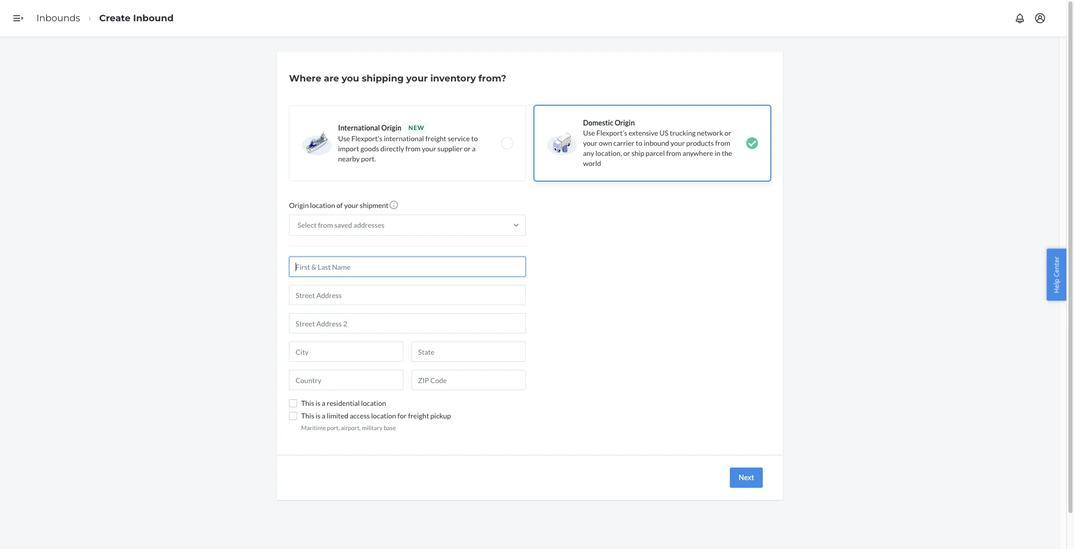 Task type: locate. For each thing, give the bounding box(es) containing it.
Street Address 2 text field
[[289, 313, 526, 334]]

origin up flexport's
[[615, 118, 635, 127]]

1 horizontal spatial to
[[636, 139, 643, 147]]

import
[[338, 144, 359, 153]]

use down "domestic"
[[583, 129, 595, 137]]

open navigation image
[[12, 12, 24, 24]]

1 vertical spatial a
[[322, 399, 325, 408]]

port.
[[361, 154, 376, 163]]

residential
[[327, 399, 360, 408]]

2 vertical spatial a
[[322, 412, 325, 420]]

freight inside use flexport's international freight service to import goods directly from your supplier or a nearby port.
[[425, 134, 446, 143]]

1 this from the top
[[301, 399, 314, 408]]

for
[[398, 412, 407, 420]]

your up any
[[583, 139, 598, 147]]

this
[[301, 399, 314, 408], [301, 412, 314, 420]]

1 vertical spatial this
[[301, 412, 314, 420]]

use inside domestic origin use flexport's extensive us trucking network or your own carrier to inbound your products from any location, or ship parcel from anywhere in the world
[[583, 129, 595, 137]]

0 vertical spatial this
[[301, 399, 314, 408]]

from down 'international'
[[406, 144, 421, 153]]

location left of
[[310, 201, 335, 210]]

0 horizontal spatial use
[[338, 134, 350, 143]]

use up import
[[338, 134, 350, 143]]

limited
[[327, 412, 348, 420]]

next
[[739, 473, 754, 482]]

or down carrier
[[624, 149, 630, 157]]

this is a limited access location for freight pickup
[[301, 412, 451, 420]]

to right service
[[471, 134, 478, 143]]

2 is from the top
[[316, 412, 321, 420]]

location
[[310, 201, 335, 210], [361, 399, 386, 408], [371, 412, 396, 420]]

your
[[406, 73, 428, 84], [583, 139, 598, 147], [671, 139, 685, 147], [422, 144, 436, 153], [344, 201, 359, 210]]

origin for international
[[381, 124, 401, 132]]

0 vertical spatial a
[[472, 144, 476, 153]]

select
[[298, 221, 317, 229]]

select from saved addresses
[[298, 221, 385, 229]]

this for this is a residential location
[[301, 399, 314, 408]]

service
[[448, 134, 470, 143]]

2 vertical spatial location
[[371, 412, 396, 420]]

ZIP Code text field
[[412, 370, 526, 390]]

use
[[583, 129, 595, 137], [338, 134, 350, 143]]

inbound
[[133, 12, 174, 24]]

None checkbox
[[289, 399, 297, 408]]

City text field
[[289, 342, 404, 362]]

origin for domestic
[[615, 118, 635, 127]]

a
[[472, 144, 476, 153], [322, 399, 325, 408], [322, 412, 325, 420]]

to up ship
[[636, 139, 643, 147]]

your down trucking
[[671, 139, 685, 147]]

from right parcel
[[666, 149, 681, 157]]

freight
[[425, 134, 446, 143], [408, 412, 429, 420]]

port,
[[327, 424, 340, 432]]

or down service
[[464, 144, 471, 153]]

help center button
[[1047, 249, 1067, 301]]

your left supplier
[[422, 144, 436, 153]]

directly
[[380, 144, 404, 153]]

shipping
[[362, 73, 404, 84]]

help
[[1052, 279, 1061, 293]]

nearby
[[338, 154, 360, 163]]

from?
[[479, 73, 507, 84]]

in
[[715, 149, 721, 157]]

a left limited
[[322, 412, 325, 420]]

location up "base"
[[371, 412, 396, 420]]

2 horizontal spatial origin
[[615, 118, 635, 127]]

1 horizontal spatial origin
[[381, 124, 401, 132]]

Country text field
[[289, 370, 404, 390]]

flexport's
[[352, 134, 383, 143]]

or right the network
[[725, 129, 732, 137]]

origin up the select
[[289, 201, 309, 210]]

your inside use flexport's international freight service to import goods directly from your supplier or a nearby port.
[[422, 144, 436, 153]]

None checkbox
[[289, 412, 297, 420]]

international
[[384, 134, 424, 143]]

0 horizontal spatial to
[[471, 134, 478, 143]]

next button
[[730, 468, 763, 488]]

0 horizontal spatial or
[[464, 144, 471, 153]]

a right supplier
[[472, 144, 476, 153]]

origin inside domestic origin use flexport's extensive us trucking network or your own carrier to inbound your products from any location, or ship parcel from anywhere in the world
[[615, 118, 635, 127]]

is
[[316, 399, 321, 408], [316, 412, 321, 420]]

0 vertical spatial is
[[316, 399, 321, 408]]

from
[[715, 139, 730, 147], [406, 144, 421, 153], [666, 149, 681, 157], [318, 221, 333, 229]]

1 horizontal spatial use
[[583, 129, 595, 137]]

1 vertical spatial is
[[316, 412, 321, 420]]

origin location of your shipment
[[289, 201, 389, 210]]

or
[[725, 129, 732, 137], [464, 144, 471, 153], [624, 149, 630, 157]]

inventory
[[430, 73, 476, 84]]

location,
[[596, 149, 622, 157]]

location up the this is a limited access location for freight pickup
[[361, 399, 386, 408]]

from left "saved" at the top left
[[318, 221, 333, 229]]

any
[[583, 149, 594, 157]]

anywhere
[[683, 149, 713, 157]]

freight right the for
[[408, 412, 429, 420]]

0 vertical spatial freight
[[425, 134, 446, 143]]

open notifications image
[[1014, 12, 1026, 24]]

2 horizontal spatial or
[[725, 129, 732, 137]]

carrier
[[614, 139, 635, 147]]

2 this from the top
[[301, 412, 314, 420]]

from inside use flexport's international freight service to import goods directly from your supplier or a nearby port.
[[406, 144, 421, 153]]

airport,
[[341, 424, 361, 432]]

1 is from the top
[[316, 399, 321, 408]]

own
[[599, 139, 612, 147]]

First & Last Name text field
[[289, 257, 526, 277]]

origin up 'international'
[[381, 124, 401, 132]]

to
[[471, 134, 478, 143], [636, 139, 643, 147]]

a left residential
[[322, 399, 325, 408]]

domestic
[[583, 118, 613, 127]]

freight up supplier
[[425, 134, 446, 143]]

origin
[[615, 118, 635, 127], [381, 124, 401, 132], [289, 201, 309, 210]]



Task type: vqa. For each thing, say whether or not it's contained in the screenshot.
"Standard" related to eBay Fast Tag / Standard
no



Task type: describe. For each thing, give the bounding box(es) containing it.
military
[[362, 424, 383, 432]]

1 vertical spatial location
[[361, 399, 386, 408]]

center
[[1052, 256, 1061, 277]]

the
[[722, 149, 732, 157]]

this for this is a limited access location for freight pickup
[[301, 412, 314, 420]]

supplier
[[438, 144, 463, 153]]

where
[[289, 73, 321, 84]]

inbounds link
[[36, 12, 80, 24]]

maritime port, airport, military base
[[301, 424, 396, 432]]

goods
[[361, 144, 379, 153]]

of
[[337, 201, 343, 210]]

new
[[409, 124, 424, 132]]

this is a residential location
[[301, 399, 386, 408]]

create
[[99, 12, 131, 24]]

inbound
[[644, 139, 669, 147]]

international
[[338, 124, 380, 132]]

products
[[686, 139, 714, 147]]

us
[[660, 129, 669, 137]]

maritime
[[301, 424, 326, 432]]

you
[[342, 73, 359, 84]]

create inbound
[[99, 12, 174, 24]]

is for residential
[[316, 399, 321, 408]]

is for limited
[[316, 412, 321, 420]]

help center
[[1052, 256, 1061, 293]]

open account menu image
[[1034, 12, 1047, 24]]

ship
[[632, 149, 644, 157]]

network
[[697, 129, 723, 137]]

base
[[384, 424, 396, 432]]

your right of
[[344, 201, 359, 210]]

check circle image
[[746, 137, 758, 149]]

a inside use flexport's international freight service to import goods directly from your supplier or a nearby port.
[[472, 144, 476, 153]]

1 horizontal spatial or
[[624, 149, 630, 157]]

flexport's
[[597, 129, 627, 137]]

0 vertical spatial location
[[310, 201, 335, 210]]

1 vertical spatial freight
[[408, 412, 429, 420]]

your right shipping
[[406, 73, 428, 84]]

use inside use flexport's international freight service to import goods directly from your supplier or a nearby port.
[[338, 134, 350, 143]]

extensive
[[629, 129, 658, 137]]

shipment
[[360, 201, 389, 210]]

are
[[324, 73, 339, 84]]

world
[[583, 159, 601, 168]]

where are you shipping your inventory from?
[[289, 73, 507, 84]]

a for this is a limited access location for freight pickup
[[322, 412, 325, 420]]

to inside use flexport's international freight service to import goods directly from your supplier or a nearby port.
[[471, 134, 478, 143]]

breadcrumbs navigation
[[28, 3, 182, 33]]

parcel
[[646, 149, 665, 157]]

pickup
[[431, 412, 451, 420]]

domestic origin use flexport's extensive us trucking network or your own carrier to inbound your products from any location, or ship parcel from anywhere in the world
[[583, 118, 732, 168]]

Street Address text field
[[289, 285, 526, 305]]

trucking
[[670, 129, 696, 137]]

or inside use flexport's international freight service to import goods directly from your supplier or a nearby port.
[[464, 144, 471, 153]]

to inside domestic origin use flexport's extensive us trucking network or your own carrier to inbound your products from any location, or ship parcel from anywhere in the world
[[636, 139, 643, 147]]

0 horizontal spatial origin
[[289, 201, 309, 210]]

inbounds
[[36, 12, 80, 24]]

create inbound link
[[99, 12, 174, 24]]

saved
[[334, 221, 352, 229]]

from up the
[[715, 139, 730, 147]]

access
[[350, 412, 370, 420]]

a for this is a residential location
[[322, 399, 325, 408]]

addresses
[[354, 221, 385, 229]]

State text field
[[412, 342, 526, 362]]

use flexport's international freight service to import goods directly from your supplier or a nearby port.
[[338, 134, 478, 163]]

international origin
[[338, 124, 401, 132]]



